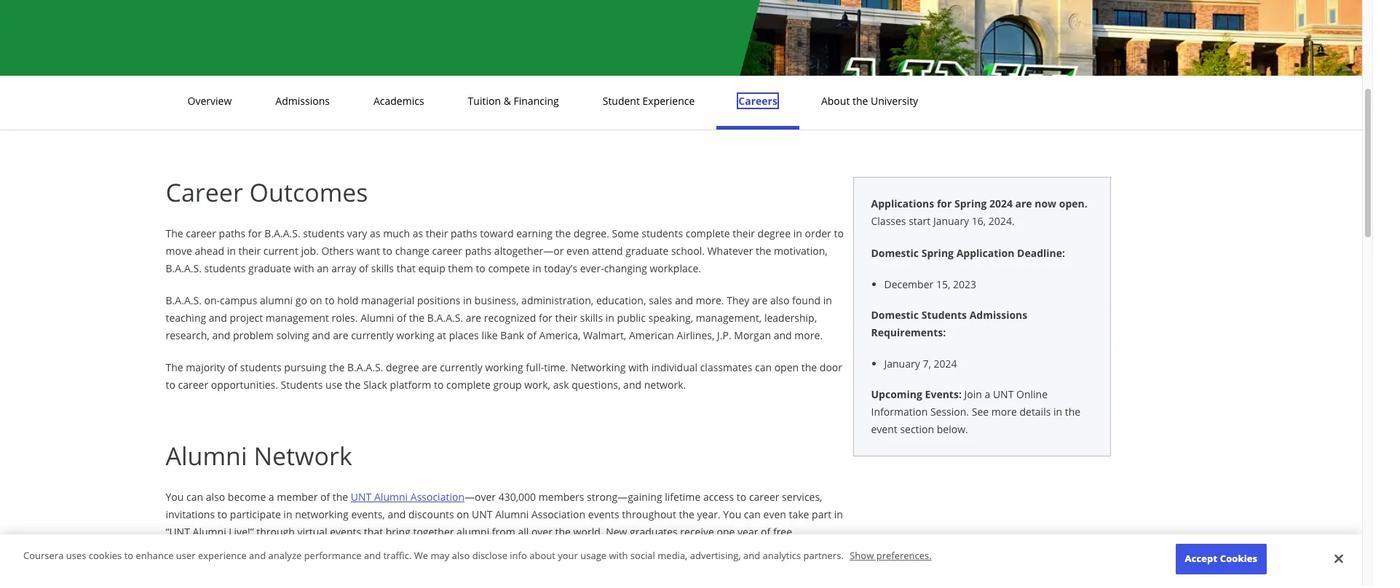 Task type: locate. For each thing, give the bounding box(es) containing it.
admissions inside domestic students admissions requirements:
[[970, 308, 1028, 322]]

access
[[703, 490, 734, 504]]

applications for spring 2024 are now open. classes start january 16, 2024.
[[871, 197, 1088, 228]]

you up one in the right bottom of the page
[[723, 508, 742, 521]]

education,
[[596, 294, 646, 307]]

b.a.a.s. up slack
[[347, 361, 383, 374]]

hold
[[337, 294, 359, 307]]

1 vertical spatial events
[[330, 525, 361, 539]]

january
[[934, 214, 970, 228], [885, 357, 920, 371]]

1 horizontal spatial more.
[[795, 328, 823, 342]]

1 the from the top
[[166, 227, 183, 240]]

tuition & financing
[[468, 94, 559, 108]]

that inside the career paths for b.a.a.s. students vary as much as their paths toward earning the degree. some students complete their degree in order to move ahead in their current job. others want to change career paths altogether—or even attend graduate school. whatever the motivation, b.a.a.s. students graduate with an array of skills that equip them to compete in today's ever-changing workplace.
[[397, 261, 416, 275]]

0 vertical spatial 2024
[[990, 197, 1013, 210]]

1 horizontal spatial on
[[457, 508, 469, 521]]

we
[[414, 549, 428, 563]]

overview link
[[183, 94, 236, 108]]

0 horizontal spatial for
[[248, 227, 262, 240]]

1 horizontal spatial alumni
[[457, 525, 490, 539]]

spring inside applications for spring 2024 are now open. classes start january 16, 2024.
[[955, 197, 987, 210]]

also up invitations
[[206, 490, 225, 504]]

at
[[437, 328, 446, 342]]

0 horizontal spatial a
[[269, 490, 274, 504]]

enhance
[[136, 549, 174, 563]]

deadline:
[[1018, 246, 1066, 260]]

0 vertical spatial january
[[934, 214, 970, 228]]

2 horizontal spatial also
[[771, 294, 790, 307]]

take
[[789, 508, 809, 521]]

0 horizontal spatial graduate
[[248, 261, 291, 275]]

0 vertical spatial degree
[[758, 227, 791, 240]]

you up invitations
[[166, 490, 184, 504]]

alumni left "go"
[[260, 294, 293, 307]]

alumni down 430,000
[[495, 508, 529, 521]]

0 horizontal spatial with
[[294, 261, 314, 275]]

1 vertical spatial graduate
[[248, 261, 291, 275]]

0 vertical spatial on
[[310, 294, 322, 307]]

complete left group
[[446, 378, 491, 392]]

1 horizontal spatial january
[[934, 214, 970, 228]]

1 horizontal spatial students
[[922, 308, 967, 322]]

1 horizontal spatial you
[[723, 508, 742, 521]]

some
[[612, 227, 639, 240]]

also up leadership,
[[771, 294, 790, 307]]

and left traffic.
[[364, 549, 381, 563]]

to right want
[[383, 244, 393, 258]]

career left services,
[[749, 490, 780, 504]]

spring up 15, at the right top
[[922, 246, 954, 260]]

job.
[[301, 244, 319, 258]]

to right cookies
[[124, 549, 133, 563]]

january 7, 2024 list item
[[885, 356, 1093, 371]]

the up networking on the left of page
[[333, 490, 348, 504]]

you inside "—over 430,000 members strong—gaining lifetime access to career services, invitations to participate in networking events, and discounts on unt alumni association events throughout the year. you can even take part in "unt alumni live!" through virtual events that bring together alumni from all over the world. new graduates receive one year of free membership in the unt alumni association as a graduation gift."
[[723, 508, 742, 521]]

working inside b.a.a.s. on-campus alumni go on to hold managerial positions in business, administration, education, sales and more. they are also found in teaching and project management roles. alumni of the b.a.a.s. are recognized for their skills in public speaking, management, leadership, research, and problem solving and are currently working at places like bank of america, walmart, american airlines, j.p. morgan and more.
[[397, 328, 435, 342]]

applications
[[871, 197, 935, 210]]

b.a.a.s.
[[265, 227, 301, 240], [166, 261, 202, 275], [166, 294, 202, 307], [427, 311, 463, 325], [347, 361, 383, 374]]

financing
[[514, 94, 559, 108]]

door
[[820, 361, 843, 374]]

january left 7,
[[885, 357, 920, 371]]

students inside domestic students admissions requirements:
[[922, 308, 967, 322]]

0 horizontal spatial skills
[[371, 261, 394, 275]]

skills down want
[[371, 261, 394, 275]]

2 vertical spatial for
[[539, 311, 553, 325]]

networking
[[571, 361, 626, 374]]

to right order on the right of the page
[[834, 227, 844, 240]]

1 vertical spatial for
[[248, 227, 262, 240]]

domestic inside domestic students admissions requirements:
[[871, 308, 919, 322]]

network.
[[644, 378, 686, 392]]

association up discounts
[[411, 490, 465, 504]]

alumni
[[260, 294, 293, 307], [457, 525, 490, 539]]

0 vertical spatial can
[[755, 361, 772, 374]]

career up the them
[[432, 244, 463, 258]]

—over
[[465, 490, 496, 504]]

1 vertical spatial students
[[281, 378, 323, 392]]

1 vertical spatial association
[[532, 508, 586, 521]]

unt inside join a unt online information session. see more details in the event section below.
[[993, 387, 1014, 401]]

for right applications
[[937, 197, 952, 210]]

complete up school.
[[686, 227, 730, 240]]

0 vertical spatial complete
[[686, 227, 730, 240]]

0 vertical spatial association
[[411, 490, 465, 504]]

the up move
[[166, 227, 183, 240]]

0 vertical spatial even
[[567, 244, 589, 258]]

about
[[530, 549, 556, 563]]

0 vertical spatial events
[[588, 508, 620, 521]]

0 vertical spatial skills
[[371, 261, 394, 275]]

in up motivation,
[[794, 227, 803, 240]]

a down bring
[[388, 543, 394, 556]]

0 horizontal spatial that
[[364, 525, 383, 539]]

events up performance
[[330, 525, 361, 539]]

1 vertical spatial skills
[[580, 311, 603, 325]]

1 vertical spatial that
[[364, 525, 383, 539]]

1 horizontal spatial a
[[388, 543, 394, 556]]

a right 'join'
[[985, 387, 991, 401]]

university
[[871, 94, 919, 108]]

1 vertical spatial degree
[[386, 361, 419, 374]]

working inside the majority of students pursuing the b.a.a.s. degree are currently working full-time. networking with individual classmates can open the door to career opportunities. students use the slack platform to complete group work, ask questions, and network.
[[485, 361, 523, 374]]

like
[[482, 328, 498, 342]]

1 vertical spatial more.
[[795, 328, 823, 342]]

their
[[426, 227, 448, 240], [733, 227, 755, 240], [239, 244, 261, 258], [555, 311, 578, 325]]

2 vertical spatial with
[[609, 549, 628, 563]]

are up platform
[[422, 361, 437, 374]]

2024 inside list item
[[934, 357, 957, 371]]

2 vertical spatial association
[[318, 543, 373, 556]]

network
[[254, 439, 352, 473]]

show
[[850, 549, 874, 563]]

that down "events,"
[[364, 525, 383, 539]]

and left network.
[[624, 378, 642, 392]]

students up "opportunities."
[[240, 361, 282, 374]]

their left current
[[239, 244, 261, 258]]

may
[[431, 549, 450, 563]]

0 vertical spatial also
[[771, 294, 790, 307]]

for
[[937, 197, 952, 210], [248, 227, 262, 240], [539, 311, 553, 325]]

performance
[[304, 549, 362, 563]]

alumni up membership on the bottom left of the page
[[193, 525, 226, 539]]

0 vertical spatial domestic
[[871, 246, 919, 260]]

1 vertical spatial currently
[[440, 361, 483, 374]]

bank
[[501, 328, 524, 342]]

gift.
[[452, 543, 469, 556]]

on inside "—over 430,000 members strong—gaining lifetime access to career services, invitations to participate in networking events, and discounts on unt alumni association events throughout the year. you can even take part in "unt alumni live!" through virtual events that bring together alumni from all over the world. new graduates receive one year of free membership in the unt alumni association as a graduation gift."
[[457, 508, 469, 521]]

virtual
[[297, 525, 327, 539]]

0 vertical spatial currently
[[351, 328, 394, 342]]

as right vary
[[370, 227, 381, 240]]

their up 'america,'
[[555, 311, 578, 325]]

domestic for domestic students admissions requirements:
[[871, 308, 919, 322]]

with down job.
[[294, 261, 314, 275]]

and inside "—over 430,000 members strong—gaining lifetime access to career services, invitations to participate in networking events, and discounts on unt alumni association events throughout the year. you can even take part in "unt alumni live!" through virtual events that bring together alumni from all over the world. new graduates receive one year of free membership in the unt alumni association as a graduation gift."
[[388, 508, 406, 521]]

are up the places
[[466, 311, 482, 325]]

alumni inside "—over 430,000 members strong—gaining lifetime access to career services, invitations to participate in networking events, and discounts on unt alumni association events throughout the year. you can even take part in "unt alumni live!" through virtual events that bring together alumni from all over the world. new graduates receive one year of free membership in the unt alumni association as a graduation gift."
[[457, 525, 490, 539]]

0 vertical spatial working
[[397, 328, 435, 342]]

career inside "—over 430,000 members strong—gaining lifetime access to career services, invitations to participate in networking events, and discounts on unt alumni association events throughout the year. you can even take part in "unt alumni live!" through virtual events that bring together alumni from all over the world. new graduates receive one year of free membership in the unt alumni association as a graduation gift."
[[749, 490, 780, 504]]

the down positions
[[409, 311, 425, 325]]

leadership,
[[765, 311, 817, 325]]

with up network.
[[629, 361, 649, 374]]

0 horizontal spatial alumni
[[260, 294, 293, 307]]

0 vertical spatial spring
[[955, 197, 987, 210]]

on down —over
[[457, 508, 469, 521]]

skills
[[371, 261, 394, 275], [580, 311, 603, 325]]

0 horizontal spatial students
[[281, 378, 323, 392]]

sales
[[649, 294, 673, 307]]

the inside the career paths for b.a.a.s. students vary as much as their paths toward earning the degree. some students complete their degree in order to move ahead in their current job. others want to change career paths altogether—or even attend graduate school. whatever the motivation, b.a.a.s. students graduate with an array of skills that equip them to compete in today's ever-changing workplace.
[[166, 227, 183, 240]]

for inside applications for spring 2024 are now open. classes start january 16, 2024.
[[937, 197, 952, 210]]

the right over on the left of the page
[[555, 525, 571, 539]]

the career paths for b.a.a.s. students vary as much as their paths toward earning the degree. some students complete their degree in order to move ahead in their current job. others want to change career paths altogether—or even attend graduate school. whatever the motivation, b.a.a.s. students graduate with an array of skills that equip them to compete in today's ever-changing workplace.
[[166, 227, 844, 275]]

upcoming
[[871, 387, 923, 401]]

event
[[871, 422, 898, 436]]

with down new
[[609, 549, 628, 563]]

of inside the majority of students pursuing the b.a.a.s. degree are currently working full-time. networking with individual classmates can open the door to career opportunities. students use the slack platform to complete group work, ask questions, and network.
[[228, 361, 238, 374]]

managerial
[[361, 294, 415, 307]]

below.
[[937, 422, 969, 436]]

career down majority
[[178, 378, 208, 392]]

2 vertical spatial a
[[388, 543, 394, 556]]

complete inside the majority of students pursuing the b.a.a.s. degree are currently working full-time. networking with individual classmates can open the door to career opportunities. students use the slack platform to complete group work, ask questions, and network.
[[446, 378, 491, 392]]

in right the found
[[824, 294, 832, 307]]

paths up ahead
[[219, 227, 246, 240]]

and up bring
[[388, 508, 406, 521]]

accept cookies
[[1185, 552, 1258, 565]]

ahead
[[195, 244, 224, 258]]

degree up motivation,
[[758, 227, 791, 240]]

0 horizontal spatial january
[[885, 357, 920, 371]]

members
[[539, 490, 584, 504]]

spring
[[955, 197, 987, 210], [922, 246, 954, 260]]

motivation,
[[774, 244, 828, 258]]

complete
[[686, 227, 730, 240], [446, 378, 491, 392]]

unt up more
[[993, 387, 1014, 401]]

their up change
[[426, 227, 448, 240]]

paths up the them
[[465, 244, 492, 258]]

can up the year
[[744, 508, 761, 521]]

currently down roles.
[[351, 328, 394, 342]]

1 vertical spatial january
[[885, 357, 920, 371]]

1 horizontal spatial even
[[764, 508, 786, 521]]

1 horizontal spatial for
[[539, 311, 553, 325]]

1 vertical spatial complete
[[446, 378, 491, 392]]

1 horizontal spatial with
[[609, 549, 628, 563]]

and inside the majority of students pursuing the b.a.a.s. degree are currently working full-time. networking with individual classmates can open the door to career opportunities. students use the slack platform to complete group work, ask questions, and network.
[[624, 378, 642, 392]]

1 domestic from the top
[[871, 246, 919, 260]]

association down members
[[532, 508, 586, 521]]

throughout
[[622, 508, 677, 521]]

teaching
[[166, 311, 206, 325]]

solving
[[276, 328, 309, 342]]

0 vertical spatial students
[[922, 308, 967, 322]]

0 vertical spatial that
[[397, 261, 416, 275]]

0 horizontal spatial you
[[166, 490, 184, 504]]

morgan
[[734, 328, 771, 342]]

spring up 16, in the right top of the page
[[955, 197, 987, 210]]

america,
[[539, 328, 581, 342]]

group
[[493, 378, 522, 392]]

can left open
[[755, 361, 772, 374]]

tuition & financing link
[[464, 94, 564, 108]]

of left free
[[761, 525, 771, 539]]

january left 16, in the right top of the page
[[934, 214, 970, 228]]

2 domestic from the top
[[871, 308, 919, 322]]

0 horizontal spatial events
[[330, 525, 361, 539]]

of up networking on the left of page
[[320, 490, 330, 504]]

platform
[[390, 378, 431, 392]]

b.a.a.s. inside the majority of students pursuing the b.a.a.s. degree are currently working full-time. networking with individual classmates can open the door to career opportunities. students use the slack platform to complete group work, ask questions, and network.
[[347, 361, 383, 374]]

1 vertical spatial even
[[764, 508, 786, 521]]

1 horizontal spatial association
[[411, 490, 465, 504]]

0 horizontal spatial working
[[397, 328, 435, 342]]

on-
[[204, 294, 220, 307]]

1 horizontal spatial currently
[[440, 361, 483, 374]]

b.a.a.s. up the at
[[427, 311, 463, 325]]

status
[[853, 0, 1197, 27]]

working left the at
[[397, 328, 435, 342]]

0 vertical spatial graduate
[[626, 244, 669, 258]]

classmates
[[700, 361, 753, 374]]

currently inside the majority of students pursuing the b.a.a.s. degree are currently working full-time. networking with individual classmates can open the door to career opportunities. students use the slack platform to complete group work, ask questions, and network.
[[440, 361, 483, 374]]

skills inside b.a.a.s. on-campus alumni go on to hold managerial positions in business, administration, education, sales and more. they are also found in teaching and project management roles. alumni of the b.a.a.s. are recognized for their skills in public speaking, management, leadership, research, and problem solving and are currently working at places like bank of america, walmart, american airlines, j.p. morgan and more.
[[580, 311, 603, 325]]

1 horizontal spatial complete
[[686, 227, 730, 240]]

january inside list item
[[885, 357, 920, 371]]

the
[[853, 94, 868, 108], [555, 227, 571, 240], [756, 244, 772, 258], [409, 311, 425, 325], [329, 361, 345, 374], [802, 361, 817, 374], [345, 378, 361, 392], [1065, 405, 1081, 419], [333, 490, 348, 504], [679, 508, 695, 521], [555, 525, 571, 539], [241, 543, 256, 556]]

skills up walmart, on the left of the page
[[580, 311, 603, 325]]

unt down through
[[259, 543, 280, 556]]

the right 'details'
[[1065, 405, 1081, 419]]

for down career outcomes at left
[[248, 227, 262, 240]]

project
[[230, 311, 263, 325]]

a inside "—over 430,000 members strong—gaining lifetime access to career services, invitations to participate in networking events, and discounts on unt alumni association events throughout the year. you can even take part in "unt alumni live!" through virtual events that bring together alumni from all over the world. new graduates receive one year of free membership in the unt alumni association as a graduation gift."
[[388, 543, 394, 556]]

students down 15, at the right top
[[922, 308, 967, 322]]

0 horizontal spatial also
[[206, 490, 225, 504]]

with
[[294, 261, 314, 275], [629, 361, 649, 374], [609, 549, 628, 563]]

2 horizontal spatial with
[[629, 361, 649, 374]]

1 vertical spatial working
[[485, 361, 523, 374]]

majority
[[186, 361, 225, 374]]

2024 right 7,
[[934, 357, 957, 371]]

participate
[[230, 508, 281, 521]]

places
[[449, 328, 479, 342]]

2024 up the 2024.
[[990, 197, 1013, 210]]

1 horizontal spatial degree
[[758, 227, 791, 240]]

2 vertical spatial also
[[452, 549, 470, 563]]

0 horizontal spatial degree
[[386, 361, 419, 374]]

career inside the majority of students pursuing the b.a.a.s. degree are currently working full-time. networking with individual classmates can open the door to career opportunities. students use the slack platform to complete group work, ask questions, and network.
[[178, 378, 208, 392]]

career outcomes
[[166, 176, 368, 209]]

1 horizontal spatial 2024
[[990, 197, 1013, 210]]

1 vertical spatial alumni
[[457, 525, 490, 539]]

go
[[296, 294, 307, 307]]

0 horizontal spatial admissions
[[276, 94, 330, 108]]

domestic down classes
[[871, 246, 919, 260]]

1 horizontal spatial working
[[485, 361, 523, 374]]

academics
[[374, 94, 424, 108]]

0 horizontal spatial complete
[[446, 378, 491, 392]]

0 horizontal spatial 2024
[[934, 357, 957, 371]]

even inside the career paths for b.a.a.s. students vary as much as their paths toward earning the degree. some students complete their degree in order to move ahead in their current job. others want to change career paths altogether—or even attend graduate school. whatever the motivation, b.a.a.s. students graduate with an array of skills that equip them to compete in today's ever-changing workplace.
[[567, 244, 589, 258]]

1 horizontal spatial that
[[397, 261, 416, 275]]

the inside the majority of students pursuing the b.a.a.s. degree are currently working full-time. networking with individual classmates can open the door to career opportunities. students use the slack platform to complete group work, ask questions, and network.
[[166, 361, 183, 374]]

over
[[532, 525, 553, 539]]

2 horizontal spatial for
[[937, 197, 952, 210]]

from
[[492, 525, 515, 539]]

more.
[[696, 294, 724, 307], [795, 328, 823, 342]]

domestic for domestic spring application deadline:
[[871, 246, 919, 260]]

0 vertical spatial the
[[166, 227, 183, 240]]

of down want
[[359, 261, 369, 275]]

1 vertical spatial admissions
[[970, 308, 1028, 322]]

0 horizontal spatial currently
[[351, 328, 394, 342]]

2 horizontal spatial a
[[985, 387, 991, 401]]

currently inside b.a.a.s. on-campus alumni go on to hold managerial positions in business, administration, education, sales and more. they are also found in teaching and project management roles. alumni of the b.a.a.s. are recognized for their skills in public speaking, management, leadership, research, and problem solving and are currently working at places like bank of america, walmart, american airlines, j.p. morgan and more.
[[351, 328, 394, 342]]

of down managerial
[[397, 311, 406, 325]]

1 vertical spatial on
[[457, 508, 469, 521]]

paths left toward
[[451, 227, 478, 240]]

events:
[[925, 387, 962, 401]]

students inside the majority of students pursuing the b.a.a.s. degree are currently working full-time. networking with individual classmates can open the door to career opportunities. students use the slack platform to complete group work, ask questions, and network.
[[240, 361, 282, 374]]

earning
[[517, 227, 553, 240]]

0 vertical spatial a
[[985, 387, 991, 401]]

degree up platform
[[386, 361, 419, 374]]

0 horizontal spatial more.
[[696, 294, 724, 307]]

2 the from the top
[[166, 361, 183, 374]]

in up walmart, on the left of the page
[[606, 311, 615, 325]]

even down degree.
[[567, 244, 589, 258]]

1 horizontal spatial admissions
[[970, 308, 1028, 322]]

1 vertical spatial domestic
[[871, 308, 919, 322]]

0 horizontal spatial on
[[310, 294, 322, 307]]

degree inside the career paths for b.a.a.s. students vary as much as their paths toward earning the degree. some students complete their degree in order to move ahead in their current job. others want to change career paths altogether—or even attend graduate school. whatever the motivation, b.a.a.s. students graduate with an array of skills that equip them to compete in today's ever-changing workplace.
[[758, 227, 791, 240]]

and
[[675, 294, 693, 307], [209, 311, 227, 325], [212, 328, 230, 342], [312, 328, 330, 342], [774, 328, 792, 342], [624, 378, 642, 392], [388, 508, 406, 521], [249, 549, 266, 563], [364, 549, 381, 563], [744, 549, 761, 563]]

can
[[755, 361, 772, 374], [186, 490, 203, 504], [744, 508, 761, 521]]

1 horizontal spatial events
[[588, 508, 620, 521]]

and left analyze
[[249, 549, 266, 563]]

the left degree.
[[555, 227, 571, 240]]

info
[[510, 549, 527, 563]]

ever-
[[580, 261, 604, 275]]

together
[[413, 525, 454, 539]]

2 horizontal spatial association
[[532, 508, 586, 521]]

the for the career paths for b.a.a.s. students vary as much as their paths toward earning the degree. some students complete their degree in order to move ahead in their current job. others want to change career paths altogether—or even attend graduate school. whatever the motivation, b.a.a.s. students graduate with an array of skills that equip them to compete in today's ever-changing workplace.
[[166, 227, 183, 240]]

association down virtual
[[318, 543, 373, 556]]

1 vertical spatial with
[[629, 361, 649, 374]]

careers link
[[734, 94, 782, 108]]

1 horizontal spatial also
[[452, 549, 470, 563]]

1 vertical spatial 2024
[[934, 357, 957, 371]]

0 vertical spatial alumni
[[260, 294, 293, 307]]

details
[[1020, 405, 1051, 419]]

in right positions
[[463, 294, 472, 307]]

1 horizontal spatial skills
[[580, 311, 603, 325]]

for down administration,
[[539, 311, 553, 325]]



Task type: vqa. For each thing, say whether or not it's contained in the screenshot.
'recognized'
yes



Task type: describe. For each thing, give the bounding box(es) containing it.
to right invitations
[[218, 508, 227, 521]]

1 horizontal spatial graduate
[[626, 244, 669, 258]]

students up others at the top left of the page
[[303, 227, 345, 240]]

careers
[[739, 94, 778, 108]]

academics link
[[369, 94, 429, 108]]

the for the majority of students pursuing the b.a.a.s. degree are currently working full-time. networking with individual classmates can open the door to career opportunities. students use the slack platform to complete group work, ask questions, and network.
[[166, 361, 183, 374]]

that inside "—over 430,000 members strong—gaining lifetime access to career services, invitations to participate in networking events, and discounts on unt alumni association events throughout the year. you can even take part in "unt alumni live!" through virtual events that bring together alumni from all over the world. new graduates receive one year of free membership in the unt alumni association as a graduation gift."
[[364, 525, 383, 539]]

are down roles.
[[333, 328, 349, 342]]

and down the year
[[744, 549, 761, 563]]

upcoming events:
[[871, 387, 962, 401]]

about
[[821, 94, 850, 108]]

with inside the majority of students pursuing the b.a.a.s. degree are currently working full-time. networking with individual classmates can open the door to career opportunities. students use the slack platform to complete group work, ask questions, and network.
[[629, 361, 649, 374]]

coursera
[[23, 549, 64, 563]]

as inside "—over 430,000 members strong—gaining lifetime access to career services, invitations to participate in networking events, and discounts on unt alumni association events throughout the year. you can even take part in "unt alumni live!" through virtual events that bring together alumni from all over the world. new graduates receive one year of free membership in the unt alumni association as a graduation gift."
[[375, 543, 386, 556]]

coursera uses cookies to enhance user experience and analyze performance and traffic. we may also disclose info about your usage with social media, advertising, and analytics partners. show preferences.
[[23, 549, 932, 563]]

1 vertical spatial spring
[[922, 246, 954, 260]]

partners.
[[804, 549, 844, 563]]

an
[[317, 261, 329, 275]]

individual
[[652, 361, 698, 374]]

0 vertical spatial more.
[[696, 294, 724, 307]]

and down leadership,
[[774, 328, 792, 342]]

strong—gaining
[[587, 490, 662, 504]]

in down member
[[284, 508, 292, 521]]

degree inside the majority of students pursuing the b.a.a.s. degree are currently working full-time. networking with individual classmates can open the door to career opportunities. students use the slack platform to complete group work, ask questions, and network.
[[386, 361, 419, 374]]

december 15, 2023 list item
[[885, 277, 1093, 292]]

work,
[[525, 378, 551, 392]]

alumni up "events,"
[[374, 490, 408, 504]]

their inside b.a.a.s. on-campus alumni go on to hold managerial positions in business, administration, education, sales and more. they are also found in teaching and project management roles. alumni of the b.a.a.s. are recognized for their skills in public speaking, management, leadership, research, and problem solving and are currently working at places like bank of america, walmart, american airlines, j.p. morgan and more.
[[555, 311, 578, 325]]

as up change
[[413, 227, 423, 240]]

and down project
[[212, 328, 230, 342]]

them
[[448, 261, 473, 275]]

the right about
[[853, 94, 868, 108]]

admissions link
[[271, 94, 334, 108]]

with inside privacy alert dialog
[[609, 549, 628, 563]]

students up school.
[[642, 227, 683, 240]]

the up the use
[[329, 361, 345, 374]]

recognized
[[484, 311, 536, 325]]

december
[[885, 277, 934, 291]]

about the university
[[821, 94, 919, 108]]

see
[[972, 405, 989, 419]]

1 vertical spatial can
[[186, 490, 203, 504]]

ask
[[553, 378, 569, 392]]

online
[[1017, 387, 1048, 401]]

toward
[[480, 227, 514, 240]]

graduation
[[397, 543, 449, 556]]

career
[[166, 176, 243, 209]]

to right the them
[[476, 261, 486, 275]]

usage
[[581, 549, 607, 563]]

requirements:
[[871, 326, 946, 339]]

can inside "—over 430,000 members strong—gaining lifetime access to career services, invitations to participate in networking events, and discounts on unt alumni association events throughout the year. you can even take part in "unt alumni live!" through virtual events that bring together alumni from all over the world. new graduates receive one year of free membership in the unt alumni association as a graduation gift."
[[744, 508, 761, 521]]

to right platform
[[434, 378, 444, 392]]

also inside b.a.a.s. on-campus alumni go on to hold managerial positions in business, administration, education, sales and more. they are also found in teaching and project management roles. alumni of the b.a.a.s. are recognized for their skills in public speaking, management, leadership, research, and problem solving and are currently working at places like bank of america, walmart, american airlines, j.p. morgan and more.
[[771, 294, 790, 307]]

in right ahead
[[227, 244, 236, 258]]

alumni up become
[[166, 439, 247, 473]]

now
[[1035, 197, 1057, 210]]

join
[[965, 387, 982, 401]]

accept cookies button
[[1176, 544, 1267, 575]]

and right solving
[[312, 328, 330, 342]]

opportunities.
[[211, 378, 278, 392]]

in right 'part' on the right of the page
[[834, 508, 843, 521]]

alumni inside b.a.a.s. on-campus alumni go on to hold managerial positions in business, administration, education, sales and more. they are also found in teaching and project management roles. alumni of the b.a.a.s. are recognized for their skills in public speaking, management, leadership, research, and problem solving and are currently working at places like bank of america, walmart, american airlines, j.p. morgan and more.
[[260, 294, 293, 307]]

student
[[603, 94, 640, 108]]

media,
[[658, 549, 688, 563]]

on inside b.a.a.s. on-campus alumni go on to hold managerial positions in business, administration, education, sales and more. they are also found in teaching and project management roles. alumni of the b.a.a.s. are recognized for their skills in public speaking, management, leadership, research, and problem solving and are currently working at places like bank of america, walmart, american airlines, j.p. morgan and more.
[[310, 294, 322, 307]]

of inside the career paths for b.a.a.s. students vary as much as their paths toward earning the degree. some students complete their degree in order to move ahead in their current job. others want to change career paths altogether—or even attend graduate school. whatever the motivation, b.a.a.s. students graduate with an array of skills that equip them to compete in today's ever-changing workplace.
[[359, 261, 369, 275]]

tuition
[[468, 94, 501, 108]]

the right whatever
[[756, 244, 772, 258]]

advertising,
[[690, 549, 741, 563]]

of inside "—over 430,000 members strong—gaining lifetime access to career services, invitations to participate in networking events, and discounts on unt alumni association events throughout the year. you can even take part in "unt alumni live!" through virtual events that bring together alumni from all over the world. new graduates receive one year of free membership in the unt alumni association as a graduation gift."
[[761, 525, 771, 539]]

analyze
[[268, 549, 302, 563]]

year.
[[697, 508, 721, 521]]

change
[[395, 244, 430, 258]]

and down on-
[[209, 311, 227, 325]]

even inside "—over 430,000 members strong—gaining lifetime access to career services, invitations to participate in networking events, and discounts on unt alumni association events throughout the year. you can even take part in "unt alumni live!" through virtual events that bring together alumni from all over the world. new graduates receive one year of free membership in the unt alumni association as a graduation gift."
[[764, 508, 786, 521]]

alumni network
[[166, 439, 352, 473]]

for inside b.a.a.s. on-campus alumni go on to hold managerial positions in business, administration, education, sales and more. they are also found in teaching and project management roles. alumni of the b.a.a.s. are recognized for their skills in public speaking, management, leadership, research, and problem solving and are currently working at places like bank of america, walmart, american airlines, j.p. morgan and more.
[[539, 311, 553, 325]]

part
[[812, 508, 832, 521]]

skills inside the career paths for b.a.a.s. students vary as much as their paths toward earning the degree. some students complete their degree in order to move ahead in their current job. others want to change career paths altogether—or even attend graduate school. whatever the motivation, b.a.a.s. students graduate with an array of skills that equip them to compete in today's ever-changing workplace.
[[371, 261, 394, 275]]

lifetime
[[665, 490, 701, 504]]

students inside the majority of students pursuing the b.a.a.s. degree are currently working full-time. networking with individual classmates can open the door to career opportunities. students use the slack platform to complete group work, ask questions, and network.
[[281, 378, 323, 392]]

questions,
[[572, 378, 621, 392]]

want
[[357, 244, 380, 258]]

year
[[738, 525, 758, 539]]

unt down —over
[[472, 508, 493, 521]]

the inside b.a.a.s. on-campus alumni go on to hold managerial positions in business, administration, education, sales and more. they are also found in teaching and project management roles. alumni of the b.a.a.s. are recognized for their skills in public speaking, management, leadership, research, and problem solving and are currently working at places like bank of america, walmart, american airlines, j.p. morgan and more.
[[409, 311, 425, 325]]

in down live!"
[[229, 543, 238, 556]]

current
[[263, 244, 299, 258]]

networking
[[295, 508, 349, 521]]

live!"
[[229, 525, 254, 539]]

experience
[[198, 549, 247, 563]]

to right access
[[737, 490, 747, 504]]

and up speaking,
[[675, 294, 693, 307]]

of right bank on the left of page
[[527, 328, 537, 342]]

research,
[[166, 328, 210, 342]]

for inside the career paths for b.a.a.s. students vary as much as their paths toward earning the degree. some students complete their degree in order to move ahead in their current job. others want to change career paths altogether—or even attend graduate school. whatever the motivation, b.a.a.s. students graduate with an array of skills that equip them to compete in today's ever-changing workplace.
[[248, 227, 262, 240]]

0 vertical spatial you
[[166, 490, 184, 504]]

to inside privacy alert dialog
[[124, 549, 133, 563]]

b.a.a.s. up current
[[265, 227, 301, 240]]

b.a.a.s. down move
[[166, 261, 202, 275]]

services,
[[782, 490, 823, 504]]

alumni down virtual
[[282, 543, 316, 556]]

january inside applications for spring 2024 are now open. classes start january 16, 2024.
[[934, 214, 970, 228]]

cookies
[[1220, 552, 1258, 565]]

about the university link
[[817, 94, 923, 108]]

also inside privacy alert dialog
[[452, 549, 470, 563]]

management,
[[696, 311, 762, 325]]

with inside the career paths for b.a.a.s. students vary as much as their paths toward earning the degree. some students complete their degree in order to move ahead in their current job. others want to change career paths altogether—or even attend graduate school. whatever the motivation, b.a.a.s. students graduate with an array of skills that equip them to compete in today's ever-changing workplace.
[[294, 261, 314, 275]]

open.
[[1060, 197, 1088, 210]]

the down lifetime
[[679, 508, 695, 521]]

are inside applications for spring 2024 are now open. classes start january 16, 2024.
[[1016, 197, 1032, 210]]

alumni inside b.a.a.s. on-campus alumni go on to hold managerial positions in business, administration, education, sales and more. they are also found in teaching and project management roles. alumni of the b.a.a.s. are recognized for their skills in public speaking, management, leadership, research, and problem solving and are currently working at places like bank of america, walmart, american airlines, j.p. morgan and more.
[[361, 311, 394, 325]]

are right they
[[752, 294, 768, 307]]

problem
[[233, 328, 274, 342]]

much
[[383, 227, 410, 240]]

positions
[[417, 294, 461, 307]]

the down live!"
[[241, 543, 256, 556]]

campus
[[220, 294, 257, 307]]

2024 inside applications for spring 2024 are now open. classes start january 16, 2024.
[[990, 197, 1013, 210]]

user
[[176, 549, 196, 563]]

can inside the majority of students pursuing the b.a.a.s. degree are currently working full-time. networking with individual classmates can open the door to career opportunities. students use the slack platform to complete group work, ask questions, and network.
[[755, 361, 772, 374]]

in inside join a unt online information session. see more details in the event section below.
[[1054, 405, 1063, 419]]

cookies
[[89, 549, 122, 563]]

preferences.
[[877, 549, 932, 563]]

&
[[504, 94, 511, 108]]

to down research, at bottom
[[166, 378, 175, 392]]

students down ahead
[[204, 261, 246, 275]]

information
[[871, 405, 928, 419]]

management
[[266, 311, 329, 325]]

today's
[[544, 261, 578, 275]]

privacy alert dialog
[[0, 535, 1363, 586]]

a inside join a unt online information session. see more details in the event section below.
[[985, 387, 991, 401]]

order
[[805, 227, 832, 240]]

changing
[[604, 261, 647, 275]]

open
[[775, 361, 799, 374]]

1 vertical spatial also
[[206, 490, 225, 504]]

complete inside the career paths for b.a.a.s. students vary as much as their paths toward earning the degree. some students complete their degree in order to move ahead in their current job. others want to change career paths altogether—or even attend graduate school. whatever the motivation, b.a.a.s. students graduate with an array of skills that equip them to compete in today's ever-changing workplace.
[[686, 227, 730, 240]]

school.
[[671, 244, 705, 258]]

to inside b.a.a.s. on-campus alumni go on to hold managerial positions in business, administration, education, sales and more. they are also found in teaching and project management roles. alumni of the b.a.a.s. are recognized for their skills in public speaking, management, leadership, research, and problem solving and are currently working at places like bank of america, walmart, american airlines, j.p. morgan and more.
[[325, 294, 335, 307]]

0 vertical spatial admissions
[[276, 94, 330, 108]]

whatever
[[708, 244, 753, 258]]

member
[[277, 490, 318, 504]]

0 horizontal spatial association
[[318, 543, 373, 556]]

events,
[[351, 508, 385, 521]]

vary
[[347, 227, 367, 240]]

become
[[228, 490, 266, 504]]

career up ahead
[[186, 227, 216, 240]]

b.a.a.s. up teaching
[[166, 294, 202, 307]]

array
[[332, 261, 356, 275]]

others
[[321, 244, 354, 258]]

the left door
[[802, 361, 817, 374]]

december 15, 2023
[[885, 277, 977, 291]]

through
[[257, 525, 295, 539]]

the right the use
[[345, 378, 361, 392]]

section
[[900, 422, 935, 436]]

slack
[[363, 378, 387, 392]]

unt up "events,"
[[351, 490, 372, 504]]

business,
[[475, 294, 519, 307]]

are inside the majority of students pursuing the b.a.a.s. degree are currently working full-time. networking with individual classmates can open the door to career opportunities. students use the slack platform to complete group work, ask questions, and network.
[[422, 361, 437, 374]]

their up whatever
[[733, 227, 755, 240]]

the inside join a unt online information session. see more details in the event section below.
[[1065, 405, 1081, 419]]

—over 430,000 members strong—gaining lifetime access to career services, invitations to participate in networking events, and discounts on unt alumni association events throughout the year. you can even take part in "unt alumni live!" through virtual events that bring together alumni from all over the world. new graduates receive one year of free membership in the unt alumni association as a graduation gift.
[[166, 490, 843, 556]]

your
[[558, 549, 578, 563]]

in down altogether—or at the left top of page
[[533, 261, 542, 275]]



